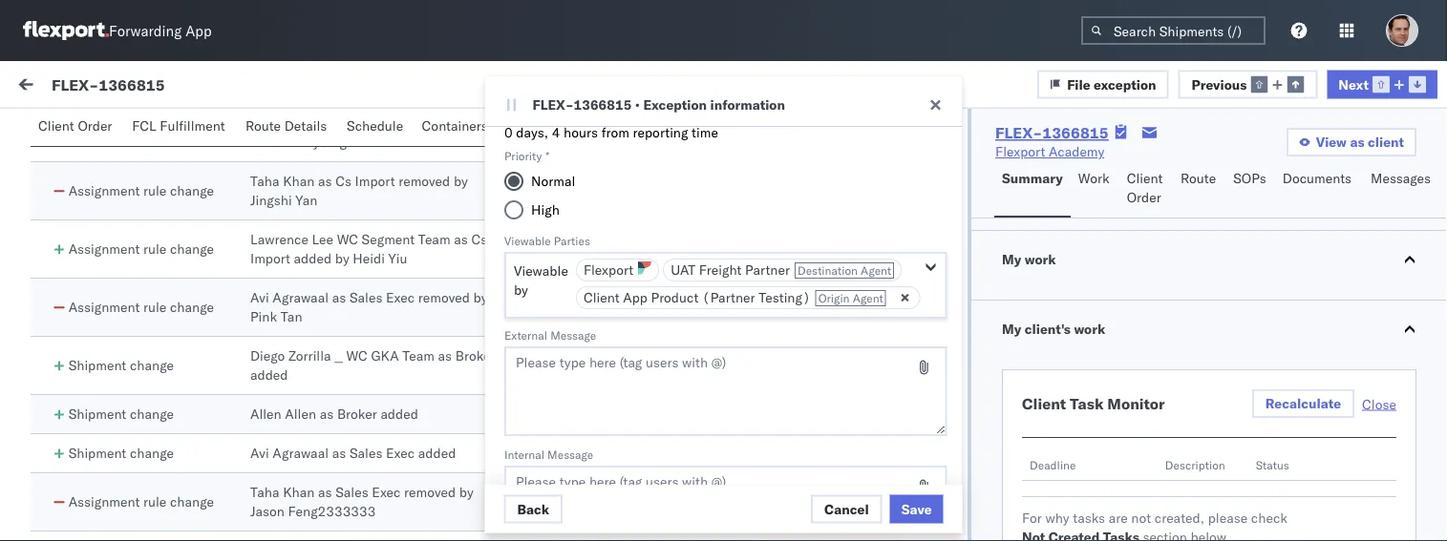 Task type: vqa. For each thing, say whether or not it's contained in the screenshot.


Task type: locate. For each thing, give the bounding box(es) containing it.
2 3 from the top
[[650, 357, 658, 374]]

savant
[[595, 80, 633, 94], [136, 207, 178, 224], [136, 312, 178, 329], [136, 436, 178, 453]]

0 horizontal spatial your
[[212, 469, 238, 486]]

external left fcl
[[31, 121, 81, 138]]

1 work_desk from the top
[[525, 124, 607, 141]]

assignees
[[715, 117, 780, 134]]

flexport for flexport
[[583, 262, 633, 279]]

0 vertical spatial _
[[335, 115, 343, 131]]

sales for feng2333333
[[335, 484, 368, 501]]

2 gka from the top
[[371, 348, 399, 364]]

as inside diego zorrilla _ wc gka team as broker removed by jingshi yan
[[438, 115, 452, 131]]

mar down testing)
[[775, 357, 799, 374]]

broker for diego zorrilla _ wc gka team as broker removed by jingshi yan
[[455, 115, 495, 131]]

0 vertical spatial this
[[57, 383, 83, 400]]

diego zorrilla _ wc gka team as broker removed by jingshi yan
[[250, 115, 495, 150]]

order down related
[[1127, 189, 1161, 206]]

test down "flexport" button
[[619, 299, 650, 316]]

viewable for parties
[[504, 234, 550, 248]]

2022 down mar 31, 2022 8:05 am
[[826, 357, 859, 374]]

apr 6, 2022 3:32 am
[[775, 124, 906, 141]]

work_desk
[[525, 124, 607, 141], [525, 357, 607, 374]]

_
[[335, 115, 343, 131], [335, 348, 343, 364]]

*
[[545, 149, 549, 163]]

2 team from the top
[[525, 241, 561, 257]]

1 resize handle column header from the left
[[463, 160, 486, 542]]

0 vertical spatial agent
[[860, 264, 891, 278]]

containers
[[422, 117, 488, 134]]

by right list
[[305, 134, 320, 150]]

work_desk for diego zorrilla _ wc gka team as broker removed by jingshi yan
[[525, 124, 607, 141]]

by inside taha khan as cs import removed by jingshi yan
[[454, 173, 468, 190]]

related
[[1129, 166, 1168, 180]]

time
[[691, 125, 718, 141]]

are inside we are notifying you that your shipment, k & k, devan has been delayed. this often occurs when unloading cargo takes longer than expected. please note that
[[80, 469, 99, 486]]

3 assignment rule change from the top
[[68, 241, 214, 257]]

2 pdt from the top
[[641, 346, 666, 363]]

1 up 2:46
[[598, 182, 607, 199]]

4 assignment rule change from the top
[[68, 299, 214, 316]]

2023, for type
[[544, 232, 582, 248]]

1 assignment from the top
[[68, 124, 140, 141]]

1 vertical spatial team pvg air test - avi agrawaal
[[525, 445, 744, 462]]

2 omkar savant from the top
[[93, 312, 178, 329]]

1 oct from the top
[[495, 232, 517, 248]]

avi up pink
[[250, 289, 269, 306]]

team up back
[[525, 445, 561, 462]]

0 vertical spatial 1366815
[[99, 75, 165, 94]]

1 vertical spatial _
[[335, 348, 343, 364]]

wc inside diego zorrilla _ wc gka team as broker removed by jingshi yan
[[346, 115, 368, 131]]

route
[[245, 117, 281, 134], [1181, 170, 1216, 187]]

my inside button
[[1002, 321, 1021, 338]]

1 vertical spatial mar 22, 2022 9:32 am
[[775, 445, 916, 462]]

origin
[[818, 292, 849, 306]]

3 shipment change from the top
[[68, 445, 174, 462]]

1 vertical spatial this
[[112, 488, 138, 505]]

2 6, from the top
[[800, 241, 812, 257]]

2 _ from the top
[[335, 348, 343, 364]]

1 (0) from the left
[[84, 121, 109, 138]]

omkar up the warehouse
[[93, 312, 133, 329]]

apr for apr 6, 2022 3:32 am
[[775, 124, 796, 141]]

import up pink
[[250, 250, 290, 267]]

taha khan as cs import removed by jingshi yan
[[250, 173, 468, 209]]

forwarding
[[109, 21, 182, 40]]

work right client's
[[1074, 321, 1105, 338]]

2022 right 31,
[[826, 299, 859, 316]]

viewable by
[[513, 263, 568, 299]]

0 horizontal spatial client order
[[38, 117, 112, 134]]

1 oct 26, 2023, 2:45 pm pdt from the top
[[495, 346, 666, 363]]

removed for taha khan as cs import removed by jingshi yan
[[399, 173, 450, 190]]

1 2023, from the top
[[544, 232, 582, 248]]

0 horizontal spatial lawrence
[[250, 231, 308, 248]]

1 horizontal spatial this
[[112, 488, 138, 505]]

gka for removed
[[371, 115, 399, 131]]

1 vertical spatial shipment change
[[68, 406, 174, 423]]

broker for diego zorrilla _ wc gka team as broker added
[[455, 348, 495, 364]]

client's
[[1025, 321, 1071, 338]]

- right the la
[[660, 241, 668, 257]]

assignment rule change for avi agrawaal as sales exec removed by pink tan
[[68, 299, 214, 316]]

1 horizontal spatial import
[[250, 250, 290, 267]]

1 horizontal spatial your
[[322, 507, 348, 524]]

as down details
[[318, 173, 332, 190]]

khan inside taha khan as sales exec removed by jason feng2333333
[[283, 484, 315, 501]]

internal inside button
[[128, 121, 175, 138]]

0 vertical spatial air
[[594, 299, 616, 316]]

view as client
[[1316, 134, 1404, 150]]

22,
[[802, 357, 823, 374], [802, 445, 823, 462]]

1 vertical spatial shipment
[[68, 406, 126, 423]]

lee right hold
[[312, 231, 333, 248]]

flexport for flexport academy
[[995, 143, 1045, 160]]

1 vertical spatial 1366815
[[574, 96, 632, 113]]

0 vertical spatial messages button
[[630, 109, 708, 146]]

2 exception: from the top
[[61, 345, 128, 362]]

import inside button
[[142, 78, 182, 95]]

1 vertical spatial internal
[[504, 448, 544, 462]]

your inside we are notifying you that your shipment, k & k, devan has been delayed. this often occurs when unloading cargo takes longer than expected. please note that
[[212, 469, 238, 486]]

0 vertical spatial 22,
[[802, 357, 823, 374]]

2022 right '21,'
[[826, 494, 859, 511]]

mar 22, 2022 9:32 am up 'mar 21, 2022 6:31 pm'
[[775, 445, 916, 462]]

zorrilla
[[288, 115, 331, 131], [713, 124, 755, 141], [288, 348, 331, 364], [713, 357, 755, 374]]

by inside taha khan as sales exec removed by jason feng2333333
[[459, 484, 474, 501]]

pdt for type
[[641, 232, 666, 248]]

resize handle column header right close button at the bottom right of the page
[[1413, 160, 1436, 542]]

route right related
[[1181, 170, 1216, 187]]

0 vertical spatial pdt
[[641, 232, 666, 248]]

0 vertical spatial messages
[[637, 117, 697, 134]]

2 team pvg air test - avi agrawaal from the top
[[525, 445, 744, 462]]

shipment
[[68, 357, 126, 374], [68, 406, 126, 423], [68, 445, 126, 462]]

from
[[601, 125, 629, 141]]

2 assignment from the top
[[68, 182, 140, 199]]

4 resize handle column header from the left
[[1413, 160, 1436, 542]]

0 vertical spatial viewable
[[504, 234, 550, 248]]

31,
[[802, 299, 823, 316]]

8:05
[[863, 299, 892, 316]]

0 vertical spatial sales
[[349, 289, 382, 306]]

2:45 up team team 1 - taha khan
[[585, 470, 614, 487]]

1 22, from the top
[[802, 357, 823, 374]]

_ inside diego zorrilla _ wc gka team as broker added
[[335, 348, 343, 364]]

9:32 up 6:31
[[863, 445, 892, 462]]

added down we
[[381, 406, 418, 423]]

team
[[402, 115, 435, 131], [418, 231, 450, 248], [402, 348, 435, 364]]

app for forwarding
[[185, 21, 212, 40]]

team up high at top left
[[525, 182, 561, 199]]

my
[[19, 74, 49, 100], [1002, 251, 1021, 268], [1002, 321, 1021, 338]]

0 vertical spatial order
[[78, 117, 112, 134]]

as down established,
[[320, 406, 334, 423]]

2 vertical spatial shipment change
[[68, 445, 174, 462]]

1 vertical spatial my
[[1002, 251, 1021, 268]]

1 vertical spatial wc
[[337, 231, 358, 248]]

shipment change for diego
[[68, 357, 174, 374]]

4 team from the top
[[525, 445, 561, 462]]

1 vertical spatial 3
[[650, 357, 658, 374]]

1 vertical spatial pdt
[[641, 346, 666, 363]]

3 resize handle column header from the left
[[1096, 160, 1119, 542]]

1 horizontal spatial client order button
[[1119, 161, 1173, 218]]

jingshi inside taha khan as cs import removed by jingshi yan
[[250, 192, 292, 209]]

sales inside avi agrawaal as sales exec removed by pink tan
[[349, 289, 382, 306]]

mar for avi agrawaal as sales exec removed by pink tan
[[775, 299, 799, 316]]

2 test from the top
[[619, 445, 650, 462]]

2022 left 3:32
[[816, 124, 849, 141]]

pdt up team team 1 - taha khan
[[641, 470, 666, 487]]

1 1 from the top
[[598, 182, 607, 199]]

2022 for lawrence lee wc segment team as cs import added by heidi yiu
[[816, 241, 849, 257]]

2 work_desk from the top
[[525, 357, 607, 374]]

1 vertical spatial team
[[565, 494, 595, 511]]

longer
[[393, 488, 431, 505]]

mar left 31,
[[775, 299, 799, 316]]

mar
[[775, 299, 799, 316], [775, 357, 799, 374], [775, 445, 799, 462], [775, 494, 799, 511]]

pm down "flexport" button
[[618, 346, 638, 363]]

1 work_desk client 3 - diego zorrilla from the top
[[525, 124, 755, 141]]

k
[[306, 469, 315, 486]]

0 vertical spatial 2:45
[[585, 346, 614, 363]]

1 vertical spatial work_desk
[[525, 357, 607, 374]]

deal
[[145, 383, 171, 400]]

6, up destination
[[800, 241, 812, 257]]

messages down client at the top of page
[[1371, 170, 1431, 187]]

0 vertical spatial are
[[80, 469, 99, 486]]

gka up we
[[371, 348, 399, 364]]

taha inside taha khan as sales exec removed by jason feng2333333
[[250, 484, 279, 501]]

as inside diego zorrilla _ wc gka team as broker added
[[438, 348, 452, 364]]

shipment for avi
[[68, 445, 126, 462]]

2 vertical spatial 2023,
[[544, 470, 582, 487]]

avi inside avi agrawaal as sales exec removed by pink tan
[[250, 289, 269, 306]]

2 mar 22, 2022 9:32 am from the top
[[775, 445, 916, 462]]

message list button
[[214, 113, 312, 150]]

0 vertical spatial external
[[31, 121, 81, 138]]

removed inside taha khan as cs import removed by jingshi yan
[[399, 173, 450, 190]]

&
[[318, 469, 327, 486]]

documents down view
[[1283, 170, 1352, 187]]

1 rule from the top
[[143, 124, 167, 141]]

team down "internal message"
[[525, 494, 561, 511]]

1 vertical spatial 2023,
[[544, 346, 582, 363]]

2022 for avi agrawaal as sales exec removed by pink tan
[[826, 299, 859, 316]]

am right 1:28
[[885, 241, 906, 257]]

team team 1 - taha khan
[[525, 494, 687, 511]]

0 vertical spatial client order button
[[31, 109, 124, 146]]

message
[[232, 78, 288, 95], [222, 121, 278, 138], [59, 166, 105, 180], [550, 329, 596, 343], [547, 448, 593, 462]]

this
[[57, 383, 83, 400], [112, 488, 138, 505]]

0 vertical spatial cs
[[335, 173, 351, 190]]

shipment change down great
[[68, 406, 174, 423]]

my for my work "button"
[[1002, 251, 1021, 268]]

client order left fcl
[[38, 117, 112, 134]]

cs inside the lawrence lee wc segment team as cs import added by heidi yiu
[[471, 231, 487, 248]]

assignment rule change for taha khan as sales exec removed by jason feng2333333
[[68, 494, 214, 511]]

0 vertical spatial exception:
[[61, 240, 128, 256]]

order
[[78, 117, 112, 134], [1127, 189, 1161, 206]]

0 vertical spatial 1
[[598, 182, 607, 199]]

2 resize handle column header from the left
[[780, 160, 803, 542]]

my client's work
[[1002, 321, 1105, 338]]

viewable for by
[[513, 263, 568, 280]]

as right segment
[[454, 231, 468, 248]]

hours
[[563, 125, 597, 141]]

team for taha khan as sales exec removed by jason feng2333333
[[525, 494, 561, 511]]

1 3 from the top
[[650, 124, 658, 141]]

1 team pvg air test - avi agrawaal from the top
[[525, 299, 744, 316]]

note
[[164, 507, 191, 524]]

sales for tan
[[349, 289, 382, 306]]

4 rule from the top
[[143, 299, 167, 316]]

team inside diego zorrilla _ wc gka team as broker removed by jingshi yan
[[402, 115, 435, 131]]

are
[[80, 469, 99, 486], [1109, 510, 1128, 527]]

order left fcl
[[78, 117, 112, 134]]

pvg up team team 1 - taha khan
[[565, 445, 590, 462]]

client order button left fcl
[[31, 109, 124, 146]]

are up delayed.
[[80, 469, 99, 486]]

app
[[185, 21, 212, 40], [623, 290, 647, 307]]

agent right origin
[[852, 292, 883, 306]]

import down diego zorrilla _ wc gka team as broker removed by jingshi yan in the left of the page
[[355, 173, 395, 190]]

1 vertical spatial import
[[355, 173, 395, 190]]

wc up established,
[[346, 348, 368, 364]]

1 vertical spatial exception:
[[61, 345, 128, 362]]

0 vertical spatial yan
[[368, 134, 390, 150]]

lee
[[312, 231, 333, 248], [734, 241, 755, 257]]

jingshi up taha khan as cs import removed by jingshi yan
[[323, 134, 365, 150]]

1 horizontal spatial jingshi
[[323, 134, 365, 150]]

mar 22, 2022 9:32 am for work_desk client 3 - diego zorrilla
[[775, 357, 916, 374]]

2 vertical spatial wc
[[346, 348, 368, 364]]

2 rule from the top
[[143, 182, 167, 199]]

1 vertical spatial route
[[1181, 170, 1216, 187]]

2 apr from the top
[[775, 241, 796, 257]]

delayed.
[[57, 488, 109, 505]]

assignment for lawrence lee wc segment team as cs import added by heidi yiu
[[68, 241, 140, 257]]

2023, down high at top left
[[544, 232, 582, 248]]

resize handle column header right client's
[[1096, 160, 1119, 542]]

1 vertical spatial pvg
[[565, 445, 590, 462]]

flexport inside 'link'
[[995, 143, 1045, 160]]

2 (0) from the left
[[178, 121, 203, 138]]

taha inside taha khan as cs import removed by jingshi yan
[[250, 173, 279, 190]]

parties
[[553, 234, 590, 248]]

1 pvg from the top
[[565, 299, 590, 316]]

removed
[[250, 134, 302, 150], [399, 173, 450, 190], [418, 289, 470, 306], [404, 484, 456, 501]]

rule for lawrence lee wc segment team as cs import added by heidi yiu
[[143, 241, 167, 257]]

3 shipment from the top
[[68, 445, 126, 462]]

(0) for internal (0)
[[178, 121, 203, 138]]

app right forwarding
[[185, 21, 212, 40]]

resize handle column header
[[463, 160, 486, 542], [780, 160, 803, 542], [1096, 160, 1119, 542], [1413, 160, 1436, 542]]

2 pvg from the top
[[565, 445, 590, 462]]

omkar savant up the warehouse
[[93, 312, 178, 329]]

1 horizontal spatial lawrence
[[672, 241, 730, 257]]

2 mar from the top
[[775, 357, 799, 374]]

1 exception: from the top
[[61, 240, 128, 256]]

may impact your shipment's
[[248, 507, 417, 524]]

0 vertical spatial jingshi
[[323, 134, 365, 150]]

1 9:32 from the top
[[863, 357, 892, 374]]

1 6, from the top
[[800, 124, 812, 141]]

zorrilla inside diego zorrilla _ wc gka team as broker added
[[288, 348, 331, 364]]

mar for diego zorrilla _ wc gka team as broker added
[[775, 357, 799, 374]]

am right 3:32
[[885, 124, 906, 141]]

client order button
[[31, 109, 124, 146], [1119, 161, 1173, 218]]

2 22, from the top
[[802, 445, 823, 462]]

mar 22, 2022 9:32 am
[[775, 357, 916, 374], [775, 445, 916, 462]]

gka inside diego zorrilla _ wc gka team as broker removed by jingshi yan
[[371, 115, 399, 131]]

5 assignment rule change from the top
[[68, 494, 214, 511]]

internal for internal (0)
[[128, 121, 175, 138]]

1 pdt from the top
[[641, 232, 666, 248]]

you
[[159, 469, 181, 486]]

0 vertical spatial your
[[212, 469, 238, 486]]

3 oct from the top
[[495, 470, 517, 487]]

1 team from the top
[[565, 182, 595, 199]]

exec inside avi agrawaal as sales exec removed by pink tan
[[386, 289, 415, 306]]

1 vertical spatial documents
[[1283, 170, 1352, 187]]

exception: unknown customs hold type
[[61, 240, 318, 256]]

omkar savant for warehouse
[[93, 312, 178, 329]]

-
[[662, 124, 671, 141], [811, 232, 820, 248], [628, 241, 636, 257], [660, 241, 668, 257], [654, 299, 662, 316], [811, 346, 820, 363], [662, 357, 671, 374], [654, 445, 662, 462], [811, 470, 820, 487], [611, 494, 619, 511]]

as inside avi agrawaal as sales exec removed by pink tan
[[332, 289, 346, 306]]

1 vertical spatial jingshi
[[250, 192, 292, 209]]

1 team from the top
[[525, 182, 561, 199]]

2022 for avi agrawaal as sales exec added
[[826, 445, 859, 462]]

assignment for taha khan as sales exec removed by jason feng2333333
[[68, 494, 140, 511]]

resize handle column header right will
[[463, 160, 486, 542]]

client order right work button on the right
[[1127, 170, 1163, 206]]

exception: for exception: warehouse devan delay
[[61, 345, 128, 362]]

removed inside taha khan as sales exec removed by jason feng2333333
[[404, 484, 456, 501]]

when
[[221, 488, 253, 505]]

6,
[[800, 124, 812, 141], [800, 241, 812, 257]]

we are notifying you that your shipment, k & k, devan has been delayed. this often occurs when unloading cargo takes longer than expected. please note that
[[57, 469, 462, 524]]

26, down high at top left
[[520, 232, 541, 248]]

2 shipment from the top
[[68, 406, 126, 423]]

oct 26, 2023, 2:45 pm pdt down external message
[[495, 346, 666, 363]]

6:31
[[863, 494, 892, 511]]

priority *
[[504, 149, 549, 163]]

yan inside taha khan as cs import removed by jingshi yan
[[295, 192, 317, 209]]

1 omkar savant from the top
[[93, 207, 178, 224]]

2 allen from the left
[[285, 406, 316, 423]]

khan for feng2333333
[[283, 484, 315, 501]]

shipment up is
[[68, 357, 126, 374]]

1 horizontal spatial client order
[[1127, 170, 1163, 206]]

1 mar 22, 2022 9:32 am from the top
[[775, 357, 916, 374]]

external (0)
[[31, 121, 109, 138]]

0 vertical spatial 2023,
[[544, 232, 582, 248]]

1 vertical spatial my work
[[1002, 251, 1056, 268]]

1 vertical spatial are
[[1109, 510, 1128, 527]]

as inside the lawrence lee wc segment team as cs import added by heidi yiu
[[454, 231, 468, 248]]

work_desk up *
[[525, 124, 607, 141]]

3 rule from the top
[[143, 241, 167, 257]]

2 team from the top
[[565, 494, 595, 511]]

work_desk client 3 - diego zorrilla for mar 22, 2022 9:32 am
[[525, 357, 755, 374]]

mar 22, 2022 9:32 am for team pvg air test - avi agrawaal
[[775, 445, 916, 462]]

3 for mar 22, 2022 9:32 am
[[650, 357, 658, 374]]

0 vertical spatial oct
[[495, 232, 517, 248]]

0 vertical spatial work_desk client 3 - diego zorrilla
[[525, 124, 755, 141]]

0 vertical spatial oct 26, 2023, 2:45 pm pdt
[[495, 346, 666, 363]]

my work button
[[971, 231, 1447, 288]]

work right related
[[1171, 166, 1196, 180]]

3 mar from the top
[[775, 445, 799, 462]]

3 assignment from the top
[[68, 241, 140, 257]]

2022 up destination
[[816, 241, 849, 257]]

rule for taha khan as sales exec removed by jason feng2333333
[[143, 494, 167, 511]]

file exception button
[[1037, 70, 1169, 99], [1037, 70, 1169, 99]]

external inside button
[[31, 121, 81, 138]]

2 9:32 from the top
[[863, 445, 892, 462]]

2 vertical spatial 1366815
[[1042, 123, 1109, 142]]

rule for diego zorrilla _ wc gka team as broker removed by jingshi yan
[[143, 124, 167, 141]]

allen
[[250, 406, 282, 423], [285, 406, 316, 423]]

by up external message
[[513, 282, 528, 299]]

by inside diego zorrilla _ wc gka team as broker removed by jingshi yan
[[305, 134, 320, 150]]

0 vertical spatial omkar savant
[[93, 207, 178, 224]]

khan inside taha khan as cs import removed by jingshi yan
[[283, 173, 315, 190]]

viewable down high at top left
[[504, 234, 550, 248]]

pdt down product
[[641, 346, 666, 363]]

0 vertical spatial team
[[565, 182, 595, 199]]

as down filtered at left top
[[438, 115, 452, 131]]

khan for yan
[[283, 173, 315, 190]]

- down 31,
[[811, 346, 820, 363]]

1 vertical spatial order
[[1127, 189, 1161, 206]]

work down academy
[[1078, 170, 1110, 187]]

2023, down "internal message"
[[544, 470, 582, 487]]

previous button
[[1178, 70, 1318, 99]]

0 vertical spatial 26,
[[520, 232, 541, 248]]

uat
[[670, 262, 695, 279]]

exec inside taha khan as sales exec removed by jason feng2333333
[[372, 484, 401, 501]]

5 rule from the top
[[143, 494, 167, 511]]

Please type here (tag users with @) text field
[[504, 467, 947, 542]]

testing)
[[758, 290, 810, 307]]

2 2023, from the top
[[544, 346, 582, 363]]

_ for added
[[335, 348, 343, 364]]

1 allen from the left
[[250, 406, 282, 423]]

work
[[185, 78, 217, 95], [1078, 170, 1110, 187]]

4 mar from the top
[[775, 494, 799, 511]]

_ inside diego zorrilla _ wc gka team as broker removed by jingshi yan
[[335, 115, 343, 131]]

1 assignment rule change from the top
[[68, 124, 214, 141]]

0 vertical spatial pvg
[[565, 299, 590, 316]]

item/shipment
[[1199, 166, 1278, 180]]

takes
[[357, 488, 390, 505]]

2022 for diego zorrilla _ wc gka team as broker removed by jingshi yan
[[816, 124, 849, 141]]

team up oct 26, 2023, 2:46 pm pdt
[[565, 182, 595, 199]]

2 shipment change from the top
[[68, 406, 174, 423]]

pvg up external message
[[565, 299, 590, 316]]

0 vertical spatial gka
[[371, 115, 399, 131]]

assignment for avi agrawaal as sales exec removed by pink tan
[[68, 299, 140, 316]]

2022 for taha khan as sales exec removed by jason feng2333333
[[826, 494, 859, 511]]

2 2:45 from the top
[[585, 470, 614, 487]]

4 assignment from the top
[[68, 299, 140, 316]]

agrawaal up please type here (tag users with @) text box
[[688, 445, 744, 462]]

agrawaal up tan
[[273, 289, 329, 306]]

gka inside diego zorrilla _ wc gka team as broker added
[[371, 348, 399, 364]]

exception: up is
[[61, 345, 128, 362]]

1 26, from the top
[[520, 232, 541, 248]]

2 air from the top
[[594, 445, 616, 462]]

internal (0) button
[[120, 113, 214, 150]]

feng2333333
[[288, 503, 376, 520]]

as inside "button"
[[1350, 134, 1365, 150]]

_ right details
[[335, 115, 343, 131]]

am down mar 31, 2022 8:05 am
[[895, 357, 916, 374]]

wc inside diego zorrilla _ wc gka team as broker added
[[346, 348, 368, 364]]

shipment change
[[68, 357, 174, 374], [68, 406, 174, 423], [68, 445, 174, 462]]

3 omkar savant from the top
[[93, 436, 178, 453]]

pvg
[[565, 299, 590, 316], [565, 445, 590, 462]]

1366815 up 0 days, 4 hours from reporting time
[[574, 96, 632, 113]]

my work down summary button
[[1002, 251, 1056, 268]]

work up external (0)
[[55, 74, 104, 100]]

external down viewable by
[[504, 329, 547, 343]]

1 vertical spatial messages
[[1371, 170, 1431, 187]]

added inside diego zorrilla _ wc gka team as broker added
[[250, 367, 288, 384]]

2 assignment rule change from the top
[[68, 182, 214, 199]]

flexport inside "flexport" button
[[583, 262, 633, 279]]

1 horizontal spatial cs
[[471, 231, 487, 248]]

1 vertical spatial 2:45
[[585, 470, 614, 487]]

1 gka from the top
[[371, 115, 399, 131]]

pm right 6:31
[[895, 494, 915, 511]]

diego
[[250, 115, 285, 131], [674, 124, 709, 141], [250, 348, 285, 364], [674, 357, 709, 374]]

my inside "button"
[[1002, 251, 1021, 268]]

0 vertical spatial apr
[[775, 124, 796, 141]]

broker inside diego zorrilla _ wc gka team as broker added
[[455, 348, 495, 364]]

omkar savant for unknown
[[93, 207, 178, 224]]

3 team from the top
[[525, 299, 561, 316]]

1 vertical spatial external
[[504, 329, 547, 343]]

shipment for diego
[[68, 357, 126, 374]]

assignment rule change for taha khan as cs import removed by jingshi yan
[[68, 182, 214, 199]]

removed inside avi agrawaal as sales exec removed by pink tan
[[418, 289, 470, 306]]

omkar right sender
[[555, 80, 592, 94]]

partnership.
[[165, 402, 239, 419]]

by inside avi agrawaal as sales exec removed by pink tan
[[473, 289, 488, 306]]

1 vertical spatial gka
[[371, 348, 399, 364]]

1 2:45 from the top
[[585, 346, 614, 363]]

1 vertical spatial 6,
[[800, 241, 812, 257]]

5 team from the top
[[525, 494, 561, 511]]

added inside the lawrence lee wc segment team as cs import added by heidi yiu
[[294, 250, 332, 267]]

viewable down viewable parties
[[513, 263, 568, 280]]

0 horizontal spatial documents button
[[541, 109, 630, 146]]

1 apr from the top
[[775, 124, 796, 141]]

0 vertical spatial exec
[[386, 289, 415, 306]]

avi up please type here (tag users with @) text box
[[666, 445, 685, 462]]

26, for type
[[520, 232, 541, 248]]

yan
[[368, 134, 390, 150], [295, 192, 317, 209]]

pm left the la
[[618, 232, 638, 248]]

team inside diego zorrilla _ wc gka team as broker added
[[402, 348, 435, 364]]

added right hold
[[294, 250, 332, 267]]

1 test from the top
[[619, 299, 650, 316]]

by inside viewable by
[[513, 282, 528, 299]]

taha khan as sales exec removed by jason feng2333333
[[250, 484, 474, 520]]

shipment for allen
[[68, 406, 126, 423]]

khan
[[283, 173, 315, 190], [283, 484, 315, 501], [655, 494, 687, 511]]

1 for team team 1 - taha khan
[[598, 494, 607, 511]]

sales inside taha khan as sales exec removed by jason feng2333333
[[335, 484, 368, 501]]

0 horizontal spatial route
[[245, 117, 281, 134]]

2 vertical spatial 26,
[[520, 470, 541, 487]]

yan inside diego zorrilla _ wc gka team as broker removed by jingshi yan
[[368, 134, 390, 150]]

pvg for avi agrawaal as sales exec removed by pink tan
[[565, 299, 590, 316]]

summary
[[1002, 170, 1063, 187]]

0
[[504, 125, 512, 141]]

1 horizontal spatial (0)
[[178, 121, 203, 138]]

client order for bottom client order button
[[1127, 170, 1163, 206]]

2 vertical spatial team
[[402, 348, 435, 364]]

2 1 from the top
[[598, 494, 607, 511]]

2 26, from the top
[[520, 346, 541, 363]]

1 vertical spatial documents button
[[1275, 161, 1363, 218]]

0 horizontal spatial lee
[[312, 231, 333, 248]]

flexport
[[995, 143, 1045, 160], [583, 262, 633, 279]]

9:32 for diego zorrilla
[[863, 357, 892, 374]]

1 air from the top
[[594, 299, 616, 316]]

flex- 2271801
[[1128, 232, 1226, 248]]

air for avi agrawaal as sales exec removed by pink tan
[[594, 299, 616, 316]]

1 horizontal spatial app
[[623, 290, 647, 307]]

my work up external (0)
[[19, 74, 104, 100]]

this is a great deal and with this contract established, we will create a lucrative partnership.
[[57, 383, 429, 419]]

apr 6, 2022 1:28 am
[[775, 241, 906, 257]]

2 oct from the top
[[495, 346, 517, 363]]

1 shipment change from the top
[[68, 357, 174, 374]]

documents button down view
[[1275, 161, 1363, 218]]

broker inside diego zorrilla _ wc gka team as broker removed by jingshi yan
[[455, 115, 495, 131]]

5 assignment from the top
[[68, 494, 140, 511]]

as inside taha khan as sales exec removed by jason feng2333333
[[318, 484, 332, 501]]

1 vertical spatial air
[[594, 445, 616, 462]]

team for avi agrawaal as sales exec removed by pink tan
[[525, 299, 561, 316]]

mar left '21,'
[[775, 494, 799, 511]]

work_desk client 3 - diego zorrilla down the •
[[525, 124, 755, 141]]

mar for taha khan as sales exec removed by jason feng2333333
[[775, 494, 799, 511]]

agent down 1:28
[[860, 264, 891, 278]]

1 vertical spatial oct
[[495, 346, 517, 363]]

2 work_desk client 3 - diego zorrilla from the top
[[525, 357, 755, 374]]

1 _ from the top
[[335, 115, 343, 131]]

0 horizontal spatial yan
[[295, 192, 317, 209]]

1 vertical spatial work_desk client 3 - diego zorrilla
[[525, 357, 755, 374]]

bol
[[507, 117, 533, 134]]

1 shipment from the top
[[68, 357, 126, 374]]

unknown
[[132, 240, 192, 256]]

this inside we are notifying you that your shipment, k & k, devan has been delayed. this often occurs when unloading cargo takes longer than expected. please note that
[[112, 488, 138, 505]]

0 horizontal spatial cs
[[335, 173, 351, 190]]

2 vertical spatial pdt
[[641, 470, 666, 487]]

flexport. image
[[23, 21, 109, 40]]

and
[[175, 383, 197, 400]]

cargo
[[320, 488, 353, 505]]

diego inside diego zorrilla _ wc gka team as broker removed by jingshi yan
[[250, 115, 285, 131]]

3 26, from the top
[[520, 470, 541, 487]]

documents button down sender omkar savant
[[541, 109, 630, 146]]

1 mar from the top
[[775, 299, 799, 316]]

1
[[598, 182, 607, 199], [598, 494, 607, 511]]



Task type: describe. For each thing, give the bounding box(es) containing it.
savant up you
[[136, 436, 178, 453]]

added up been
[[418, 445, 456, 462]]

message up team team 1 - taha khan
[[547, 448, 593, 462]]

create
[[57, 402, 95, 419]]

test for mar 22, 2022 9:32 am
[[619, 445, 650, 462]]

team for diego zorrilla _ wc gka team as broker added
[[402, 348, 435, 364]]

heidi
[[353, 250, 385, 267]]

team pvg air test - avi agrawaal for mar 22, 2022 9:32 am
[[525, 445, 744, 462]]

work_desk for diego zorrilla _ wc gka team as broker added
[[525, 357, 607, 374]]

assignment rule change for lawrence lee wc segment team as cs import added by heidi yiu
[[68, 241, 214, 257]]

this inside this is a great deal and with this contract established, we will create a lucrative partnership.
[[57, 383, 83, 400]]

flex- up not
[[1128, 470, 1168, 487]]

diego inside diego zorrilla _ wc gka team as broker added
[[250, 348, 285, 364]]

assignment for taha khan as cs import removed by jingshi yan
[[68, 182, 140, 199]]

1 horizontal spatial are
[[1109, 510, 1128, 527]]

0 horizontal spatial order
[[78, 117, 112, 134]]

am for lawrence lee wc segment team as cs import added by heidi yiu
[[885, 241, 906, 257]]

wc for added
[[346, 348, 368, 364]]

resize handle column header for related work item/shipment
[[1413, 160, 1436, 542]]

academy
[[1049, 143, 1104, 160]]

am for avi agrawaal as sales exec removed by pink tan
[[895, 299, 916, 316]]

flexport academy
[[995, 143, 1104, 160]]

flex- up external (0)
[[52, 75, 99, 94]]

0 vertical spatial documents button
[[541, 109, 630, 146]]

messages for messages button to the left
[[637, 117, 697, 134]]

agent inside uat freight partner destination agent
[[860, 264, 891, 278]]

apr for apr 6, 2022 1:28 am
[[775, 241, 796, 257]]

flex- down sender omkar savant
[[533, 96, 574, 113]]

- down product
[[662, 357, 671, 374]]

jingshi inside diego zorrilla _ wc gka team as broker removed by jingshi yan
[[323, 134, 365, 150]]

days,
[[516, 125, 548, 141]]

great
[[111, 383, 142, 400]]

- up '21,'
[[811, 470, 820, 487]]

internal for internal message
[[504, 448, 544, 462]]

wc for removed
[[346, 115, 368, 131]]

0 horizontal spatial messages button
[[630, 109, 708, 146]]

agrawaal up the k
[[273, 445, 329, 462]]

(partner
[[702, 290, 755, 307]]

1 vertical spatial that
[[194, 507, 219, 524]]

information
[[710, 96, 785, 113]]

by:
[[476, 78, 495, 95]]

agrawaal inside avi agrawaal as sales exec removed by pink tan
[[273, 289, 329, 306]]

(0) for external (0)
[[84, 121, 109, 138]]

resize handle column header for time
[[780, 160, 803, 542]]

savant up the warehouse
[[136, 312, 178, 329]]

exception: for exception: unknown customs hold type
[[61, 240, 128, 256]]

- left the la
[[628, 241, 636, 257]]

cancel
[[824, 501, 869, 517]]

agent inside client app product (partner testing) origin agent
[[852, 292, 883, 306]]

close button
[[1362, 396, 1396, 412]]

0 horizontal spatial 1366815
[[99, 75, 165, 94]]

1 vertical spatial your
[[322, 507, 348, 524]]

import inside taha khan as cs import removed by jingshi yan
[[355, 173, 395, 190]]

rule for taha khan as cs import removed by jingshi yan
[[143, 182, 167, 199]]

message inside button
[[222, 121, 278, 138]]

flex-1366815 • exception information
[[533, 96, 785, 113]]

0 horizontal spatial work
[[185, 78, 217, 95]]

1 horizontal spatial lee
[[734, 241, 755, 257]]

warehouse
[[132, 345, 203, 362]]

back
[[517, 501, 549, 517]]

recalculate
[[1265, 395, 1341, 412]]

previous
[[1192, 76, 1247, 92]]

rule for avi agrawaal as sales exec removed by pink tan
[[143, 299, 167, 316]]

monitor
[[1107, 394, 1165, 414]]

savant up from
[[595, 80, 633, 94]]

client order for the leftmost client order button
[[38, 117, 112, 134]]

hold
[[255, 240, 285, 256]]

check
[[1251, 510, 1287, 527]]

taha for taha khan as sales exec removed by jason feng2333333
[[250, 484, 279, 501]]

route details
[[245, 117, 327, 134]]

for
[[1022, 510, 1042, 527]]

savant up 'unknown'
[[136, 207, 178, 224]]

2023, for exception: warehouse devan delay
[[544, 346, 582, 363]]

exec for tan
[[386, 289, 415, 306]]

message down viewable by
[[550, 329, 596, 343]]

6, for apr 6, 2022 3:32 am
[[800, 124, 812, 141]]

expected.
[[57, 507, 117, 524]]

external for external (0)
[[31, 121, 81, 138]]

1 vertical spatial flex-1366815
[[995, 123, 1109, 142]]

taha for taha khan as cs import removed by jingshi yan
[[250, 173, 279, 190]]

1 horizontal spatial documents button
[[1275, 161, 1363, 218]]

work button
[[1071, 161, 1119, 218]]

next button
[[1327, 70, 1438, 99]]

summary button
[[994, 161, 1071, 218]]

team for team team 1
[[565, 182, 595, 199]]

test for mar 31, 2022 8:05 am
[[619, 299, 650, 316]]

message button
[[224, 61, 320, 113]]

work inside button
[[1074, 321, 1105, 338]]

is
[[86, 383, 97, 400]]

oct 26, 2023, 2:46 pm pdt
[[495, 232, 666, 248]]

458574
[[1168, 470, 1218, 487]]

work_desk client 3 - diego zorrilla for apr 6, 2022 3:32 am
[[525, 124, 755, 141]]

team for diego zorrilla _ wc gka team as broker removed by jingshi yan
[[402, 115, 435, 131]]

zorrilla inside diego zorrilla _ wc gka team as broker removed by jingshi yan
[[288, 115, 331, 131]]

assignment for diego zorrilla _ wc gka team as broker removed by jingshi yan
[[68, 124, 140, 141]]

oct for type
[[495, 232, 517, 248]]

omkar up 'unknown'
[[93, 207, 133, 224]]

21,
[[802, 494, 823, 511]]

- up destination
[[811, 232, 820, 248]]

wc inside the lawrence lee wc segment team as cs import added by heidi yiu
[[337, 231, 358, 248]]

message down external (0) button
[[59, 166, 105, 180]]

3 pdt from the top
[[641, 470, 666, 487]]

recalculate button
[[1252, 390, 1355, 418]]

established,
[[310, 383, 385, 400]]

22, for team pvg air test - avi agrawaal
[[802, 445, 823, 462]]

- up team team 1 - taha khan
[[654, 445, 662, 462]]

exception
[[643, 96, 707, 113]]

destination
[[797, 264, 857, 278]]

- down "flexport" button
[[654, 299, 662, 316]]

mar 21, 2022 6:31 pm
[[775, 494, 915, 511]]

removed for taha khan as sales exec removed by jason feng2333333
[[404, 484, 456, 501]]

shipment change for allen
[[68, 406, 174, 423]]

k,
[[330, 469, 344, 486]]

0 vertical spatial documents
[[549, 117, 618, 134]]

partner
[[745, 262, 789, 279]]

work inside "button"
[[1025, 251, 1056, 268]]

am for diego zorrilla _ wc gka team as broker removed by jingshi yan
[[885, 124, 906, 141]]

client app product (partner testing) origin agent
[[583, 290, 883, 307]]

route button
[[1173, 161, 1226, 218]]

filtered
[[426, 78, 473, 95]]

pdt for exception: warehouse devan delay
[[641, 346, 666, 363]]

app for client
[[623, 290, 647, 307]]

0 horizontal spatial my work
[[19, 74, 104, 100]]

0 horizontal spatial flex-1366815
[[52, 75, 165, 94]]

internal (0)
[[128, 121, 203, 138]]

customs
[[195, 240, 251, 256]]

pm up team team 1 - taha khan
[[618, 470, 638, 487]]

omkar up notifying
[[93, 436, 133, 453]]

file
[[1067, 76, 1090, 92]]

team pvg air test - avi agrawaal for mar 31, 2022 8:05 am
[[525, 299, 744, 316]]

allen allen as broker added
[[250, 406, 418, 423]]

normal
[[531, 173, 575, 190]]

1 vertical spatial a
[[99, 402, 106, 419]]

notifying
[[102, 469, 156, 486]]

2:46
[[585, 232, 614, 248]]

my work inside "button"
[[1002, 251, 1056, 268]]

my for my client's work button
[[1002, 321, 1021, 338]]

view as client button
[[1286, 128, 1417, 157]]

1 vertical spatial sales
[[349, 445, 382, 462]]

9:32 for avi agrawaal
[[863, 445, 892, 462]]

1 for team team 1
[[598, 182, 607, 199]]

avi agrawaal as sales exec removed by pink tan
[[250, 289, 488, 325]]

Please type here (tag users with @) text field
[[504, 347, 947, 437]]

lee inside the lawrence lee wc segment team as cs import added by heidi yiu
[[312, 231, 333, 248]]

has
[[387, 469, 408, 486]]

0 days, 4 hours from reporting time
[[504, 125, 718, 141]]

flex- down related
[[1128, 232, 1168, 248]]

shipment's
[[351, 507, 417, 524]]

yiu
[[388, 250, 407, 267]]

import inside the lawrence lee wc segment team as cs import added by heidi yiu
[[250, 250, 290, 267]]

2271801
[[1168, 232, 1226, 248]]

3 for apr 6, 2022 3:32 am
[[650, 124, 658, 141]]

am for diego zorrilla _ wc gka team as broker added
[[895, 357, 916, 374]]

1 horizontal spatial order
[[1127, 189, 1161, 206]]

_ for removed
[[335, 115, 343, 131]]

with
[[201, 383, 227, 400]]

not
[[1131, 510, 1151, 527]]

why
[[1045, 510, 1069, 527]]

as inside taha khan as cs import removed by jingshi yan
[[318, 173, 332, 190]]

import work
[[142, 78, 217, 95]]

removed for avi agrawaal as sales exec removed by pink tan
[[418, 289, 470, 306]]

0 vertical spatial that
[[184, 469, 209, 486]]

am for avi agrawaal as sales exec added
[[895, 445, 916, 462]]

deadline
[[1030, 458, 1076, 472]]

by inside the lawrence lee wc segment team as cs import added by heidi yiu
[[335, 250, 349, 267]]

Search Shipments (/) text field
[[1081, 16, 1266, 45]]

6, for apr 6, 2022 1:28 am
[[800, 241, 812, 257]]

route for route details
[[245, 117, 281, 134]]

impact
[[277, 507, 318, 524]]

2 horizontal spatial 1366815
[[1042, 123, 1109, 142]]

assignment rule change for diego zorrilla _ wc gka team as broker removed by jingshi yan
[[68, 124, 214, 141]]

assignees button
[[708, 109, 788, 146]]

26, for exception: warehouse devan delay
[[520, 346, 541, 363]]

1 horizontal spatial messages button
[[1363, 161, 1441, 218]]

product
[[651, 290, 698, 307]]

3:32
[[852, 124, 881, 141]]

message inside button
[[232, 78, 288, 95]]

removed inside diego zorrilla _ wc gka team as broker removed by jingshi yan
[[250, 134, 302, 150]]

1 vertical spatial work
[[1078, 170, 1110, 187]]

my client's work button
[[971, 301, 1447, 358]]

flexport button
[[575, 259, 659, 282]]

type
[[288, 240, 318, 256]]

exec for feng2333333
[[372, 484, 401, 501]]

3 2023, from the top
[[544, 470, 582, 487]]

filtered by:
[[426, 78, 495, 95]]

details
[[284, 117, 327, 134]]

high
[[531, 202, 559, 219]]

2 oct 26, 2023, 2:45 pm pdt from the top
[[495, 470, 666, 487]]

- right back
[[611, 494, 619, 511]]

0 vertical spatial a
[[100, 383, 107, 400]]

mar 31, 2022 8:05 am
[[775, 299, 916, 316]]

agrawaal down freight
[[688, 299, 744, 316]]

fulfillment
[[160, 117, 225, 134]]

team for lawrence lee wc segment team as cs import added by heidi yiu
[[525, 241, 561, 257]]

flex- up "flexport academy"
[[995, 123, 1042, 142]]

avi up shipment,
[[250, 445, 269, 462]]

freight
[[698, 262, 741, 279]]

oct for exception: warehouse devan delay
[[495, 346, 517, 363]]

lawrence inside the lawrence lee wc segment team as cs import added by heidi yiu
[[250, 231, 308, 248]]

bol button
[[500, 109, 541, 146]]

2 vertical spatial broker
[[337, 406, 377, 423]]

route for route
[[1181, 170, 1216, 187]]

as up k,
[[332, 445, 346, 462]]

client task monitor
[[1022, 394, 1165, 414]]

team for avi agrawaal as sales exec added
[[525, 445, 561, 462]]

1 horizontal spatial 1366815
[[574, 96, 632, 113]]

avi agrawaal as sales exec added
[[250, 445, 456, 462]]

gka for added
[[371, 348, 399, 364]]

containers button
[[414, 109, 500, 146]]

save
[[901, 501, 932, 517]]

0 vertical spatial my
[[19, 74, 49, 100]]

- down the flex-1366815 • exception information
[[662, 124, 671, 141]]

created,
[[1155, 510, 1205, 527]]

unloading
[[257, 488, 317, 505]]

avi down uat
[[666, 299, 685, 316]]

mar for avi agrawaal as sales exec added
[[775, 445, 799, 462]]

priority
[[504, 149, 541, 163]]

client
[[1368, 134, 1404, 150]]

shipment change for avi
[[68, 445, 174, 462]]

team inside the lawrence lee wc segment team as cs import added by heidi yiu
[[418, 231, 450, 248]]

1 vertical spatial client order button
[[1119, 161, 1173, 218]]

0 horizontal spatial client order button
[[31, 109, 124, 146]]

1 vertical spatial exec
[[386, 445, 415, 462]]

cs inside taha khan as cs import removed by jingshi yan
[[335, 173, 351, 190]]

schedule button
[[339, 109, 414, 146]]

tasks
[[1073, 510, 1105, 527]]

pvg for avi agrawaal as sales exec added
[[565, 445, 590, 462]]



